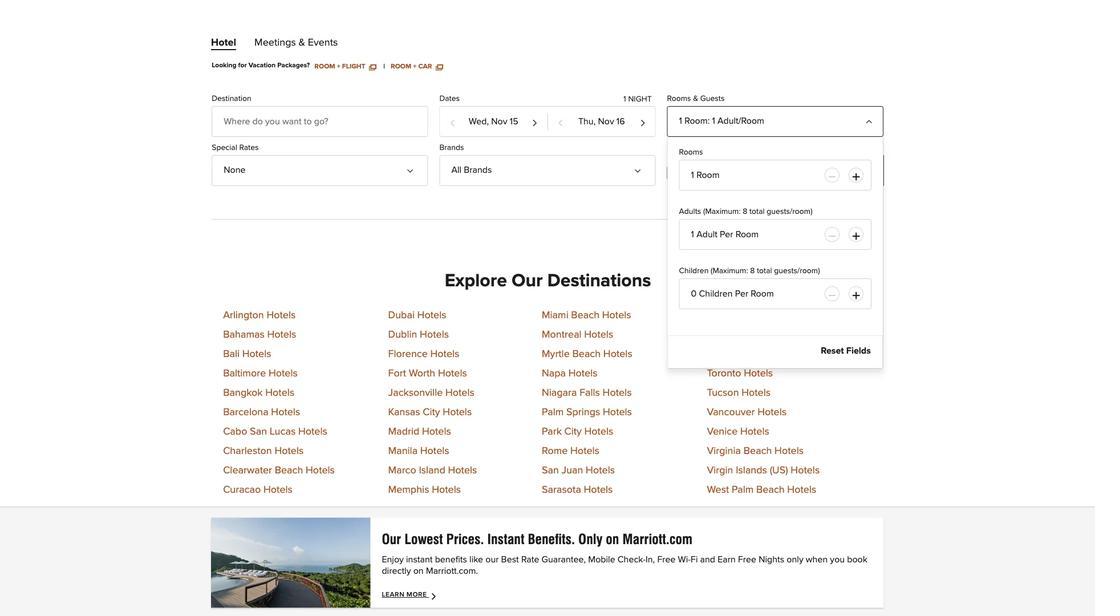 Task type: vqa. For each thing, say whether or not it's contained in the screenshot.


Task type: locate. For each thing, give the bounding box(es) containing it.
guests/room) for adults (maximum: 8 total guests/room)
[[767, 208, 813, 216]]

2 opens in a new browser window. image from the left
[[436, 63, 443, 70]]

1 night
[[624, 95, 652, 103]]

hotel link
[[211, 38, 236, 53]]

awards
[[730, 169, 756, 177]]

rooms left guests
[[667, 95, 691, 103]]

0 horizontal spatial 8
[[743, 208, 748, 216]]

0 horizontal spatial san
[[250, 427, 267, 437]]

arlington
[[223, 310, 264, 320]]

free right in,
[[658, 556, 676, 565]]

0 vertical spatial city
[[423, 407, 440, 417]]

beach for miami
[[571, 310, 600, 320]]

rooms up use
[[679, 148, 703, 156]]

1 vertical spatial guests/room)
[[775, 267, 820, 275]]

1 vertical spatial brands
[[464, 165, 492, 175]]

jacksonville hotels
[[388, 388, 475, 398]]

all brands
[[452, 165, 492, 175]]

myrtle
[[542, 349, 570, 359]]

0 vertical spatial total
[[750, 208, 765, 216]]

1 horizontal spatial 1
[[679, 116, 683, 125]]

looking for vacation packages?
[[212, 62, 310, 69]]

on inside enjoy instant benefits like our best rate guarantee, mobile check-in, free wi-fi and earn free nights only when you book directly on marriott.com.
[[414, 567, 424, 576]]

brands right all
[[464, 165, 492, 175]]

+ inside the 'room + flight' link
[[337, 63, 341, 70]]

1 horizontal spatial +
[[413, 63, 417, 70]]

rome hotels
[[542, 446, 600, 456]]

palm down islands
[[732, 485, 754, 495]]

memphis hotels link
[[388, 485, 461, 495]]

napa hotels link
[[542, 368, 598, 379]]

charleston
[[223, 446, 272, 456]]

1 horizontal spatial city
[[565, 427, 582, 437]]

instant
[[406, 556, 433, 565]]

montreal hotels link
[[542, 330, 614, 340]]

hotels inside button
[[829, 165, 859, 176]]

for
[[238, 62, 247, 69]]

virgin islands (us) hotels link
[[707, 465, 820, 476]]

madrid hotels link
[[388, 427, 451, 437]]

1 vertical spatial rooms
[[679, 148, 703, 156]]

+
[[337, 63, 341, 70], [413, 63, 417, 70]]

& left guests
[[693, 95, 699, 103]]

memphis
[[388, 485, 429, 495]]

(maximum: right children in the top of the page
[[711, 267, 749, 275]]

1 horizontal spatial 8
[[751, 267, 755, 275]]

only
[[787, 556, 804, 565]]

1 horizontal spatial on
[[606, 531, 619, 548]]

0 vertical spatial guests/room)
[[767, 208, 813, 216]]

1 left night
[[624, 95, 627, 103]]

room down rooms & guests
[[685, 116, 708, 125]]

fields
[[847, 346, 871, 355]]

2 free from the left
[[738, 556, 757, 565]]

+ left car
[[413, 63, 417, 70]]

rome
[[542, 446, 568, 456]]

fort
[[388, 368, 406, 379]]

on
[[606, 531, 619, 548], [414, 567, 424, 576]]

car
[[419, 63, 432, 70]]

0 horizontal spatial our
[[382, 531, 401, 548]]

(maximum: for children
[[711, 267, 749, 275]]

&
[[299, 38, 305, 48], [693, 95, 699, 103]]

like
[[470, 556, 483, 565]]

cabo san lucas hotels link
[[223, 427, 328, 437]]

destination
[[212, 95, 252, 103]]

sydney
[[707, 330, 741, 340]]

next check-out dates image
[[640, 113, 646, 131]]

opens in a new browser window. image right car
[[436, 63, 443, 70]]

reset fields link
[[821, 346, 871, 355]]

san down rome
[[542, 465, 559, 476]]

room right |
[[391, 63, 412, 70]]

vancouver hotels link
[[707, 407, 787, 417]]

room for room + car
[[391, 63, 412, 70]]

1 down rooms & guests
[[679, 116, 683, 125]]

jacksonville
[[388, 388, 443, 398]]

1 horizontal spatial san
[[542, 465, 559, 476]]

free right earn
[[738, 556, 757, 565]]

0 horizontal spatial city
[[423, 407, 440, 417]]

1 horizontal spatial our
[[512, 272, 543, 290]]

guests/room) for children (maximum: 8 total guests/room)
[[775, 267, 820, 275]]

1 vertical spatial &
[[693, 95, 699, 103]]

city up rome hotels
[[565, 427, 582, 437]]

madrid
[[388, 427, 420, 437]]

/room
[[739, 116, 765, 125]]

0 vertical spatial on
[[606, 531, 619, 548]]

1 vertical spatial san
[[542, 465, 559, 476]]

room down 'events'
[[315, 63, 335, 70]]

0 horizontal spatial room
[[315, 63, 335, 70]]

trigger image
[[409, 163, 419, 172]]

wi-
[[678, 556, 691, 565]]

beach for clearwater
[[275, 465, 303, 476]]

None text field
[[679, 160, 872, 190], [679, 219, 872, 250], [679, 278, 872, 309], [679, 160, 872, 190], [679, 219, 872, 250], [679, 278, 872, 309]]

vancouver hotels
[[707, 407, 787, 417]]

0 vertical spatial brands
[[440, 144, 464, 152]]

0 horizontal spatial free
[[658, 556, 676, 565]]

dubai
[[388, 310, 415, 320]]

opens in a new browser window. image inside the 'room + flight' link
[[369, 63, 376, 70]]

our
[[486, 556, 499, 565]]

& for rooms
[[693, 95, 699, 103]]

1 vertical spatial (maximum:
[[711, 267, 749, 275]]

1 horizontal spatial &
[[693, 95, 699, 103]]

1 free from the left
[[658, 556, 676, 565]]

hotels
[[829, 165, 859, 176], [267, 310, 296, 320], [418, 310, 447, 320], [602, 310, 632, 320], [267, 330, 296, 340], [420, 330, 449, 340], [585, 330, 614, 340], [743, 330, 772, 340], [242, 349, 271, 359], [431, 349, 460, 359], [604, 349, 633, 359], [269, 368, 298, 379], [438, 368, 467, 379], [569, 368, 598, 379], [744, 368, 773, 379], [266, 388, 295, 398], [446, 388, 475, 398], [603, 388, 632, 398], [742, 388, 771, 398], [271, 407, 300, 417], [443, 407, 472, 417], [603, 407, 632, 417], [758, 407, 787, 417], [298, 427, 328, 437], [422, 427, 451, 437], [585, 427, 614, 437], [741, 427, 770, 437], [275, 446, 304, 456], [420, 446, 450, 456], [571, 446, 600, 456], [775, 446, 804, 456], [306, 465, 335, 476], [448, 465, 477, 476], [586, 465, 615, 476], [791, 465, 820, 476], [264, 485, 293, 495], [432, 485, 461, 495], [584, 485, 613, 495], [788, 485, 817, 495]]

1 vertical spatial 8
[[751, 267, 755, 275]]

2 horizontal spatial 1
[[712, 116, 716, 125]]

park city hotels link
[[542, 427, 614, 437]]

1 opens in a new browser window. image from the left
[[369, 63, 376, 70]]

san down barcelona hotels
[[250, 427, 267, 437]]

reset fields
[[821, 346, 871, 355]]

room for room + flight
[[315, 63, 335, 70]]

find hotels button
[[782, 155, 885, 186]]

bahamas hotels
[[223, 330, 296, 340]]

our up enjoy
[[382, 531, 401, 548]]

opens in a new browser window. image inside room + car link
[[436, 63, 443, 70]]

baltimore
[[223, 368, 266, 379]]

1 vertical spatial city
[[565, 427, 582, 437]]

marco island hotels
[[388, 465, 477, 476]]

use
[[686, 169, 700, 177]]

0 horizontal spatial +
[[337, 63, 341, 70]]

myrtle beach hotels
[[542, 349, 633, 359]]

arrow right image
[[431, 591, 440, 600]]

cabo san lucas hotels
[[223, 427, 328, 437]]

beach for virginia
[[744, 446, 772, 456]]

adult
[[718, 116, 739, 125]]

brands
[[440, 144, 464, 152], [464, 165, 492, 175]]

opens in a new browser window. image
[[369, 63, 376, 70], [436, 63, 443, 70]]

0 vertical spatial 8
[[743, 208, 748, 216]]

1 vertical spatial total
[[757, 267, 773, 275]]

explore our destinations
[[445, 272, 651, 290]]

0 vertical spatial (maximum:
[[704, 208, 741, 216]]

beach up montreal hotels link in the bottom of the page
[[571, 310, 600, 320]]

1 horizontal spatial opens in a new browser window. image
[[436, 63, 443, 70]]

0 horizontal spatial &
[[299, 38, 305, 48]]

fort worth hotels link
[[388, 368, 467, 379]]

meetings
[[255, 38, 296, 48]]

1 + from the left
[[337, 63, 341, 70]]

0 horizontal spatial opens in a new browser window. image
[[369, 63, 376, 70]]

& left 'events'
[[299, 38, 305, 48]]

arlington hotels link
[[223, 310, 296, 320]]

beach down virgin islands (us) hotels "link"
[[757, 485, 785, 495]]

beach down charleston hotels link
[[275, 465, 303, 476]]

city for park
[[565, 427, 582, 437]]

room + car link
[[391, 62, 443, 70]]

points
[[702, 169, 723, 177]]

our up miami
[[512, 272, 543, 290]]

madrid hotels
[[388, 427, 451, 437]]

city down jacksonville hotels link
[[423, 407, 440, 417]]

+ left flight at the top left of the page
[[337, 63, 341, 70]]

brands up all
[[440, 144, 464, 152]]

opens in a new browser window. image for room + flight
[[369, 63, 376, 70]]

2 + from the left
[[413, 63, 417, 70]]

total for adults (maximum: 8 total guests/room)
[[750, 208, 765, 216]]

0 horizontal spatial 1
[[624, 95, 627, 103]]

+ inside room + car link
[[413, 63, 417, 70]]

Check-in text field
[[440, 107, 547, 136]]

destinations
[[548, 272, 651, 290]]

0 vertical spatial rooms
[[667, 95, 691, 103]]

toronto hotels link
[[707, 368, 773, 379]]

worth
[[409, 368, 436, 379]]

on down instant
[[414, 567, 424, 576]]

0 vertical spatial &
[[299, 38, 305, 48]]

palm up park
[[542, 407, 564, 417]]

1 for 1 room : 1 adult /room
[[679, 116, 683, 125]]

montreal
[[542, 330, 582, 340]]

west
[[707, 485, 730, 495]]

8 for children
[[751, 267, 755, 275]]

florence
[[388, 349, 428, 359]]

virginia
[[707, 446, 741, 456]]

0 vertical spatial san
[[250, 427, 267, 437]]

kansas
[[388, 407, 420, 417]]

0 horizontal spatial on
[[414, 567, 424, 576]]

beach for myrtle
[[573, 349, 601, 359]]

Destination text field
[[212, 106, 428, 137]]

virgin
[[707, 465, 734, 476]]

sarasota hotels
[[542, 485, 613, 495]]

1 right :
[[712, 116, 716, 125]]

on right only
[[606, 531, 619, 548]]

beach up virgin islands (us) hotels "link"
[[744, 446, 772, 456]]

(maximum: right "adults"
[[704, 208, 741, 216]]

charleston hotels link
[[223, 446, 304, 456]]

1 vertical spatial on
[[414, 567, 424, 576]]

rooms & guests
[[667, 95, 725, 103]]

1 horizontal spatial free
[[738, 556, 757, 565]]

& for meetings
[[299, 38, 305, 48]]

opens in a new browser window. image left |
[[369, 63, 376, 70]]

arrow down image
[[637, 163, 646, 172]]

beach down montreal hotels link in the bottom of the page
[[573, 349, 601, 359]]

rooms for rooms & guests
[[667, 95, 691, 103]]

0 vertical spatial palm
[[542, 407, 564, 417]]

miami beach hotels link
[[542, 310, 632, 320]]

1 horizontal spatial room
[[391, 63, 412, 70]]

1 horizontal spatial palm
[[732, 485, 754, 495]]



Task type: describe. For each thing, give the bounding box(es) containing it.
miami beach hotels
[[542, 310, 632, 320]]

reset
[[821, 346, 844, 355]]

explore
[[445, 272, 507, 290]]

west palm beach hotels
[[707, 485, 817, 495]]

islands
[[736, 465, 768, 476]]

montreal hotels
[[542, 330, 614, 340]]

barcelona hotels
[[223, 407, 300, 417]]

(maximum: for adults
[[704, 208, 741, 216]]

park city hotels
[[542, 427, 614, 437]]

san juan hotels link
[[542, 465, 615, 476]]

toronto hotels
[[707, 368, 773, 379]]

8 for adults
[[743, 208, 748, 216]]

guests
[[701, 95, 725, 103]]

book direct image
[[211, 518, 371, 608]]

0 vertical spatial our
[[512, 272, 543, 290]]

bangkok hotels
[[223, 388, 295, 398]]

mobile
[[588, 556, 616, 565]]

0 horizontal spatial palm
[[542, 407, 564, 417]]

events
[[308, 38, 338, 48]]

palm springs hotels
[[542, 407, 632, 417]]

2 horizontal spatial room
[[685, 116, 708, 125]]

only
[[579, 531, 603, 548]]

rates
[[239, 144, 259, 152]]

learn more link
[[382, 591, 440, 600]]

dubai hotels
[[388, 310, 447, 320]]

tucson hotels link
[[707, 388, 771, 398]]

niagara falls hotels link
[[542, 388, 632, 398]]

children (maximum: 8 total guests/room)
[[679, 267, 820, 275]]

best
[[501, 556, 519, 565]]

arlington hotels
[[223, 310, 296, 320]]

curacao hotels link
[[223, 485, 293, 495]]

1 vertical spatial palm
[[732, 485, 754, 495]]

springs
[[567, 407, 601, 417]]

sydney hotels
[[707, 330, 772, 340]]

trigger image
[[865, 113, 874, 123]]

island
[[419, 465, 446, 476]]

find hotels
[[807, 165, 859, 176]]

Check-out text field
[[548, 107, 656, 136]]

lucas
[[270, 427, 296, 437]]

none link
[[212, 155, 428, 186]]

baltimore hotels
[[223, 368, 298, 379]]

meetings & events link
[[255, 38, 338, 53]]

and
[[701, 556, 716, 565]]

park
[[542, 427, 562, 437]]

baltimore hotels link
[[223, 368, 298, 379]]

hotel
[[211, 38, 236, 48]]

miami
[[542, 310, 569, 320]]

benefits.
[[528, 531, 575, 548]]

city for kansas
[[423, 407, 440, 417]]

clearwater beach hotels
[[223, 465, 335, 476]]

/
[[725, 169, 727, 177]]

cabo
[[223, 427, 247, 437]]

1 for 1 night
[[624, 95, 627, 103]]

bali hotels link
[[223, 349, 271, 359]]

+ for flight
[[337, 63, 341, 70]]

dubai hotels link
[[388, 310, 447, 320]]

san juan hotels
[[542, 465, 615, 476]]

our lowest prices.  instant benefits.  only on marriott.com
[[382, 531, 693, 548]]

myrtle beach hotels link
[[542, 349, 633, 359]]

more
[[407, 591, 427, 598]]

benefits
[[435, 556, 467, 565]]

use points / awards
[[686, 169, 756, 177]]

rooms for rooms
[[679, 148, 703, 156]]

vancouver
[[707, 407, 755, 417]]

virgin islands (us) hotels
[[707, 465, 820, 476]]

all
[[452, 165, 462, 175]]

bali
[[223, 349, 240, 359]]

virginia beach hotels
[[707, 446, 804, 456]]

dates
[[440, 95, 460, 103]]

night
[[629, 95, 652, 103]]

bahamas hotels link
[[223, 330, 296, 340]]

dublin hotels link
[[388, 330, 449, 340]]

instant
[[488, 531, 525, 548]]

tucson hotels
[[707, 388, 771, 398]]

sarasota
[[542, 485, 581, 495]]

bahamas
[[223, 330, 265, 340]]

+ for car
[[413, 63, 417, 70]]

room + car
[[391, 63, 434, 70]]

curacao
[[223, 485, 261, 495]]

vacation
[[249, 62, 276, 69]]

:
[[708, 116, 710, 125]]

children
[[679, 267, 709, 275]]

clearwater
[[223, 465, 272, 476]]

room + flight
[[315, 63, 367, 70]]

barcelona hotels link
[[223, 407, 300, 417]]

florence hotels
[[388, 349, 460, 359]]

manila hotels link
[[388, 446, 450, 456]]

opens in a new browser window. image for room + car
[[436, 63, 443, 70]]

fi
[[691, 556, 698, 565]]

enjoy instant benefits like our best rate guarantee, mobile check-in, free wi-fi and earn free nights only when you book directly on marriott.com.
[[382, 556, 868, 576]]

total for children (maximum: 8 total guests/room)
[[757, 267, 773, 275]]

you
[[831, 556, 845, 565]]

curacao hotels
[[223, 485, 293, 495]]

barcelona
[[223, 407, 269, 417]]

in,
[[646, 556, 655, 565]]

marriott.com
[[623, 531, 693, 548]]

next check-in dates image
[[532, 113, 538, 131]]

1 vertical spatial our
[[382, 531, 401, 548]]

find
[[807, 165, 826, 176]]



